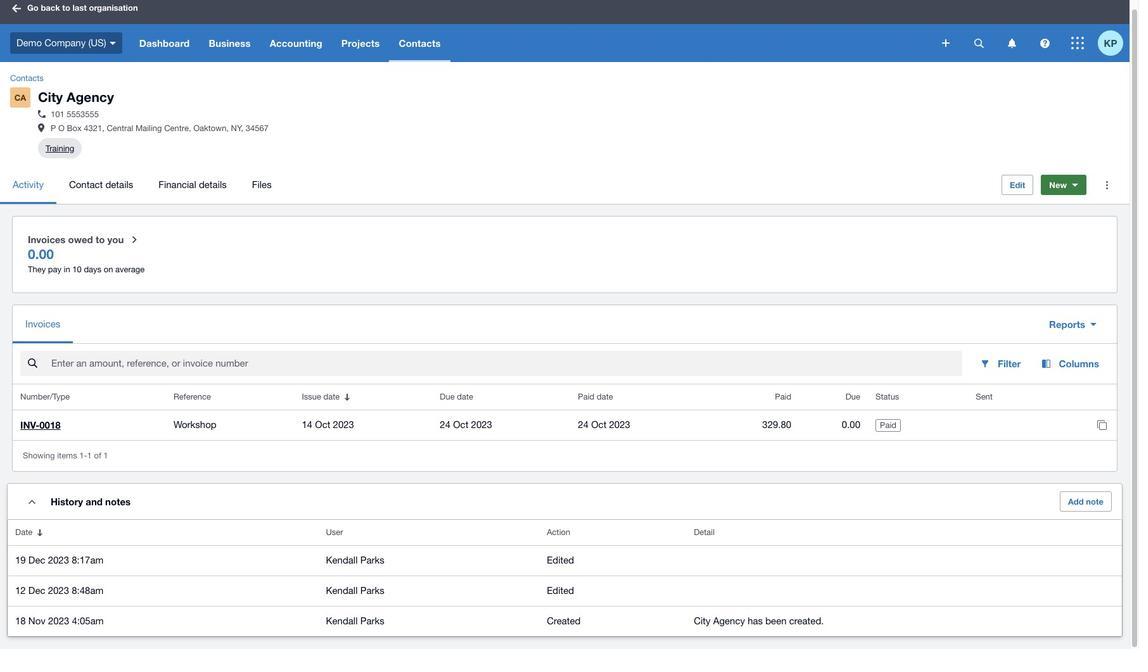 Task type: locate. For each thing, give the bounding box(es) containing it.
1 right the of
[[104, 451, 108, 461]]

details inside button
[[199, 179, 227, 190]]

kendall parks for 8:17am
[[326, 555, 385, 566]]

agency for city agency
[[67, 89, 114, 105]]

0 horizontal spatial agency
[[67, 89, 114, 105]]

1 horizontal spatial city
[[694, 616, 711, 627]]

1 details from the left
[[105, 179, 133, 190]]

dashboard
[[139, 37, 190, 49]]

3 kendall parks from the top
[[326, 616, 385, 627]]

paid button
[[709, 385, 799, 410]]

3 oct from the left
[[591, 420, 607, 430]]

0 horizontal spatial to
[[62, 3, 70, 13]]

ca
[[14, 93, 26, 103]]

date button
[[8, 520, 318, 546]]

1 vertical spatial 0.00
[[842, 420, 861, 430]]

None radio
[[20, 224, 1110, 285]]

2 date from the left
[[457, 392, 474, 402]]

to for 0.00
[[96, 234, 105, 245]]

0 vertical spatial parks
[[360, 555, 385, 566]]

14 oct 2023
[[302, 420, 354, 430]]

2 parks from the top
[[360, 586, 385, 596]]

0 horizontal spatial paid
[[578, 392, 595, 402]]

notes
[[105, 496, 131, 508]]

1 horizontal spatial 24
[[578, 420, 589, 430]]

date for due date
[[457, 392, 474, 402]]

2 vertical spatial parks
[[360, 616, 385, 627]]

2 vertical spatial kendall
[[326, 616, 358, 627]]

1 vertical spatial edited
[[547, 586, 574, 596]]

agency inside list of history for this document element
[[713, 616, 745, 627]]

1 horizontal spatial date
[[457, 392, 474, 402]]

invoices inside button
[[25, 319, 60, 330]]

0 horizontal spatial date
[[324, 392, 340, 402]]

1 due from the left
[[440, 392, 455, 402]]

edited down "action"
[[547, 555, 574, 566]]

banner
[[0, 0, 1130, 62]]

24 oct 2023 down due date
[[440, 420, 492, 430]]

columns
[[1059, 358, 1100, 370]]

0 horizontal spatial contacts
[[10, 74, 44, 83]]

0 horizontal spatial oct
[[315, 420, 330, 430]]

1 vertical spatial kendall
[[326, 586, 358, 596]]

city up 101
[[38, 89, 63, 105]]

24
[[440, 420, 451, 430], [578, 420, 589, 430]]

1 vertical spatial to
[[96, 234, 105, 245]]

2 horizontal spatial date
[[597, 392, 613, 402]]

projects button
[[332, 24, 389, 62]]

1 24 from the left
[[440, 420, 451, 430]]

0 vertical spatial kendall
[[326, 555, 358, 566]]

0 vertical spatial contacts
[[399, 37, 441, 49]]

0 vertical spatial dec
[[28, 555, 45, 566]]

kendall for 19 dec 2023 8:17am
[[326, 555, 358, 566]]

average
[[115, 265, 145, 275]]

last
[[73, 3, 87, 13]]

1
[[87, 451, 92, 461], [104, 451, 108, 461]]

issue date
[[302, 392, 340, 402]]

training
[[46, 144, 74, 153]]

1 vertical spatial invoices
[[25, 319, 60, 330]]

mailing
[[136, 124, 162, 133]]

details right contact
[[105, 179, 133, 190]]

new button
[[1042, 175, 1087, 195]]

1 horizontal spatial 24 oct 2023
[[578, 420, 631, 430]]

phone number image
[[38, 110, 46, 118]]

user button
[[318, 520, 539, 546]]

accounting button
[[260, 24, 332, 62]]

to inside the invoices owed to you 0.00 they pay in 10 days on average
[[96, 234, 105, 245]]

oct down "paid date" at the right of page
[[591, 420, 607, 430]]

on
[[104, 265, 113, 275]]

1 vertical spatial parks
[[360, 586, 385, 596]]

details inside button
[[105, 179, 133, 190]]

kendall parks for 8:48am
[[326, 586, 385, 596]]

0 vertical spatial 0.00
[[28, 247, 54, 262]]

1 date from the left
[[324, 392, 340, 402]]

due inside button
[[846, 392, 861, 402]]

kp button
[[1098, 24, 1130, 62]]

action button
[[539, 520, 686, 546]]

contact details button
[[56, 166, 146, 204]]

0.00
[[28, 247, 54, 262], [842, 420, 861, 430]]

city left has
[[694, 616, 711, 627]]

created.
[[790, 616, 824, 627]]

note
[[1086, 497, 1104, 507]]

details
[[105, 179, 133, 190], [199, 179, 227, 190]]

invoices up the pay
[[28, 234, 66, 245]]

3 parks from the top
[[360, 616, 385, 627]]

go back to last organisation
[[27, 3, 138, 13]]

24 oct 2023 down "paid date" at the right of page
[[578, 420, 631, 430]]

nov
[[28, 616, 46, 627]]

city agency has been created.
[[694, 616, 824, 627]]

city for city agency
[[38, 89, 63, 105]]

contacts inside dropdown button
[[399, 37, 441, 49]]

1 vertical spatial dec
[[28, 586, 45, 596]]

business button
[[199, 24, 260, 62]]

kendall for 12 dec 2023 8:48am
[[326, 586, 358, 596]]

accounting
[[270, 37, 322, 49]]

details right financial
[[199, 179, 227, 190]]

central
[[107, 124, 133, 133]]

add note button
[[1060, 492, 1112, 512]]

contacts up ca on the top
[[10, 74, 44, 83]]

to inside banner
[[62, 3, 70, 13]]

due
[[440, 392, 455, 402], [846, 392, 861, 402]]

0.00 up they
[[28, 247, 54, 262]]

2 kendall from the top
[[326, 586, 358, 596]]

to left last
[[62, 3, 70, 13]]

invoices for invoices
[[25, 319, 60, 330]]

contacts
[[399, 37, 441, 49], [10, 74, 44, 83]]

2 edited from the top
[[547, 586, 574, 596]]

menu
[[0, 166, 992, 204]]

agency left has
[[713, 616, 745, 627]]

1 vertical spatial city
[[694, 616, 711, 627]]

history
[[51, 496, 83, 508]]

files button
[[239, 166, 284, 204]]

dec right 12
[[28, 586, 45, 596]]

1 edited from the top
[[547, 555, 574, 566]]

1 kendall parks from the top
[[326, 555, 385, 566]]

0 vertical spatial kendall parks
[[326, 555, 385, 566]]

paid inside paid date button
[[578, 392, 595, 402]]

paid
[[578, 392, 595, 402], [775, 392, 792, 402], [880, 421, 897, 430]]

of
[[94, 451, 101, 461]]

1 horizontal spatial 0.00
[[842, 420, 861, 430]]

1 left the of
[[87, 451, 92, 461]]

menu containing activity
[[0, 166, 992, 204]]

reference button
[[166, 385, 294, 410]]

parks
[[360, 555, 385, 566], [360, 586, 385, 596], [360, 616, 385, 627]]

kendall for 18 nov 2023 4:05am
[[326, 616, 358, 627]]

0 horizontal spatial due
[[440, 392, 455, 402]]

0 horizontal spatial 24
[[440, 420, 451, 430]]

due button
[[799, 385, 868, 410]]

1 vertical spatial contacts
[[10, 74, 44, 83]]

svg image
[[1072, 37, 1084, 49], [974, 38, 984, 48], [942, 39, 950, 47], [109, 42, 116, 45]]

demo
[[16, 37, 42, 48]]

paid date button
[[571, 385, 709, 410]]

1 horizontal spatial contacts
[[399, 37, 441, 49]]

24 down due date
[[440, 420, 451, 430]]

dec right 19
[[28, 555, 45, 566]]

1 horizontal spatial agency
[[713, 616, 745, 627]]

owed
[[68, 234, 93, 245]]

financial
[[159, 179, 196, 190]]

2 vertical spatial kendall parks
[[326, 616, 385, 627]]

contacts right projects
[[399, 37, 441, 49]]

parks for 18 nov 2023 4:05am
[[360, 616, 385, 627]]

3 kendall from the top
[[326, 616, 358, 627]]

0 horizontal spatial 0.00
[[28, 247, 54, 262]]

1 horizontal spatial details
[[199, 179, 227, 190]]

to left you
[[96, 234, 105, 245]]

0 vertical spatial city
[[38, 89, 63, 105]]

1 horizontal spatial paid
[[775, 392, 792, 402]]

filter
[[998, 358, 1021, 370]]

city agency
[[38, 89, 114, 105]]

none radio containing 0.00
[[20, 224, 1110, 285]]

they
[[28, 265, 46, 275]]

city inside list of history for this document element
[[694, 616, 711, 627]]

list of history for this document element
[[8, 520, 1122, 637]]

10
[[72, 265, 82, 275]]

1 dec from the top
[[28, 555, 45, 566]]

details for contact details
[[105, 179, 133, 190]]

101
[[51, 110, 64, 119]]

0 horizontal spatial svg image
[[12, 4, 21, 12]]

1 vertical spatial kendall parks
[[326, 586, 385, 596]]

0 vertical spatial agency
[[67, 89, 114, 105]]

2 dec from the top
[[28, 586, 45, 596]]

0 horizontal spatial details
[[105, 179, 133, 190]]

details for financial details
[[199, 179, 227, 190]]

agency up 5553555
[[67, 89, 114, 105]]

number/type
[[20, 392, 70, 402]]

0 horizontal spatial city
[[38, 89, 63, 105]]

0 horizontal spatial 24 oct 2023
[[440, 420, 492, 430]]

1 vertical spatial agency
[[713, 616, 745, 627]]

1 parks from the top
[[360, 555, 385, 566]]

box
[[67, 124, 82, 133]]

1 kendall from the top
[[326, 555, 358, 566]]

edited up the created
[[547, 586, 574, 596]]

contacts for contacts link
[[10, 74, 44, 83]]

2023
[[333, 420, 354, 430], [471, 420, 492, 430], [609, 420, 631, 430], [48, 555, 69, 566], [48, 586, 69, 596], [48, 616, 69, 627]]

invoices for invoices owed to you 0.00 they pay in 10 days on average
[[28, 234, 66, 245]]

19 dec 2023 8:17am
[[15, 555, 103, 566]]

ny,
[[231, 124, 244, 133]]

due date button
[[432, 385, 571, 410]]

edited
[[547, 555, 574, 566], [547, 586, 574, 596]]

1 horizontal spatial to
[[96, 234, 105, 245]]

contact
[[69, 179, 103, 190]]

oct right 14
[[315, 420, 330, 430]]

0.00 down the due button
[[842, 420, 861, 430]]

parks for 19 dec 2023 8:17am
[[360, 555, 385, 566]]

1 horizontal spatial svg image
[[1008, 38, 1016, 48]]

oct down due date
[[453, 420, 469, 430]]

0 vertical spatial to
[[62, 3, 70, 13]]

1 horizontal spatial due
[[846, 392, 861, 402]]

0 vertical spatial invoices
[[28, 234, 66, 245]]

1 horizontal spatial 1
[[104, 451, 108, 461]]

workshop
[[174, 420, 217, 430]]

0 horizontal spatial 1
[[87, 451, 92, 461]]

edit
[[1010, 180, 1026, 190]]

invoices inside the invoices owed to you 0.00 they pay in 10 days on average
[[28, 234, 66, 245]]

24 down "paid date" at the right of page
[[578, 420, 589, 430]]

city for city agency has been created.
[[694, 616, 711, 627]]

contacts link
[[5, 72, 49, 85]]

14
[[302, 420, 313, 430]]

svg image
[[12, 4, 21, 12], [1008, 38, 1016, 48], [1040, 38, 1050, 48]]

2 kendall parks from the top
[[326, 586, 385, 596]]

4321,
[[84, 124, 104, 133]]

19
[[15, 555, 26, 566]]

3 date from the left
[[597, 392, 613, 402]]

add note
[[1068, 497, 1104, 507]]

2023 down due date button
[[471, 420, 492, 430]]

invoices button
[[13, 306, 73, 344]]

0 vertical spatial edited
[[547, 555, 574, 566]]

2 due from the left
[[846, 392, 861, 402]]

due inside button
[[440, 392, 455, 402]]

1-
[[79, 451, 87, 461]]

invoices down they
[[25, 319, 60, 330]]

issue
[[302, 392, 321, 402]]

2 1 from the left
[[104, 451, 108, 461]]

2 horizontal spatial oct
[[591, 420, 607, 430]]

2 details from the left
[[199, 179, 227, 190]]

1 horizontal spatial oct
[[453, 420, 469, 430]]

date
[[324, 392, 340, 402], [457, 392, 474, 402], [597, 392, 613, 402]]



Task type: vqa. For each thing, say whether or not it's contained in the screenshot.
right the ORDER,
no



Task type: describe. For each thing, give the bounding box(es) containing it.
status button
[[868, 385, 969, 410]]

edited for 8:48am
[[547, 586, 574, 596]]

user
[[326, 528, 343, 538]]

date for paid date
[[597, 392, 613, 402]]

days
[[84, 265, 101, 275]]

svg image inside the demo company (us) popup button
[[109, 42, 116, 45]]

101 5553555
[[51, 110, 99, 119]]

company
[[44, 37, 86, 48]]

dec for 12
[[28, 586, 45, 596]]

you
[[107, 234, 124, 245]]

p o box 4321, central mailing centre, oaktown, ny, 34567
[[51, 124, 269, 133]]

2 24 oct 2023 from the left
[[578, 420, 631, 430]]

0.00 inside list of invoices element
[[842, 420, 861, 430]]

showing
[[23, 451, 55, 461]]

5553555
[[67, 110, 99, 119]]

go back to last organisation link
[[8, 0, 146, 19]]

back
[[41, 3, 60, 13]]

paid inside paid button
[[775, 392, 792, 402]]

detail button
[[686, 520, 1122, 546]]

reports button
[[1039, 312, 1107, 337]]

history and notes
[[51, 496, 131, 508]]

reference
[[174, 392, 211, 402]]

demo company (us) button
[[0, 24, 130, 62]]

agency for city agency has been created.
[[713, 616, 745, 627]]

34567
[[246, 124, 269, 133]]

projects
[[341, 37, 380, 49]]

and
[[86, 496, 103, 508]]

filter button
[[970, 351, 1031, 377]]

action
[[547, 528, 571, 538]]

financial details button
[[146, 166, 239, 204]]

8:17am
[[72, 555, 103, 566]]

due for due date
[[440, 392, 455, 402]]

kp
[[1104, 37, 1118, 48]]

(us)
[[88, 37, 106, 48]]

contacts for contacts dropdown button
[[399, 37, 441, 49]]

date for issue date
[[324, 392, 340, 402]]

dec for 19
[[28, 555, 45, 566]]

in
[[64, 265, 70, 275]]

actions menu image
[[1095, 172, 1120, 198]]

paid date
[[578, 392, 613, 402]]

inv-0018 link
[[20, 420, 61, 431]]

toggle button
[[19, 489, 44, 515]]

329.80
[[763, 420, 792, 430]]

centre,
[[164, 124, 191, 133]]

1 oct from the left
[[315, 420, 330, 430]]

8:48am
[[72, 586, 103, 596]]

toggle image
[[28, 500, 35, 504]]

2 horizontal spatial svg image
[[1040, 38, 1050, 48]]

columns button
[[1031, 351, 1110, 377]]

inv-0018
[[20, 420, 61, 431]]

has
[[748, 616, 763, 627]]

2023 down paid date button
[[609, 420, 631, 430]]

activity
[[13, 179, 44, 190]]

oaktown,
[[193, 124, 229, 133]]

0.00 inside the invoices owed to you 0.00 they pay in 10 days on average
[[28, 247, 54, 262]]

inv-
[[20, 420, 39, 431]]

due for due
[[846, 392, 861, 402]]

activity button
[[0, 166, 56, 204]]

banner containing kp
[[0, 0, 1130, 62]]

kendall parks for 4:05am
[[326, 616, 385, 627]]

18 nov 2023 4:05am
[[15, 616, 104, 627]]

detail
[[694, 528, 715, 538]]

2023 left 8:17am
[[48, 555, 69, 566]]

business
[[209, 37, 251, 49]]

to for organisation
[[62, 3, 70, 13]]

date
[[15, 528, 32, 538]]

2023 down issue date button
[[333, 420, 354, 430]]

items
[[57, 451, 77, 461]]

svg image inside go back to last organisation link
[[12, 4, 21, 12]]

sent
[[976, 392, 993, 402]]

Enter an amount, reference, or invoice number field
[[50, 352, 963, 376]]

1 24 oct 2023 from the left
[[440, 420, 492, 430]]

12
[[15, 586, 26, 596]]

reports
[[1050, 319, 1086, 330]]

organisation
[[89, 3, 138, 13]]

add
[[1068, 497, 1084, 507]]

edited for 8:17am
[[547, 555, 574, 566]]

contacts button
[[389, 24, 450, 62]]

dashboard link
[[130, 24, 199, 62]]

edit button
[[1002, 175, 1034, 195]]

go
[[27, 3, 39, 13]]

sent button
[[969, 385, 1055, 410]]

2023 right nov
[[48, 616, 69, 627]]

2 horizontal spatial paid
[[880, 421, 897, 430]]

list of invoices element
[[13, 385, 1117, 441]]

copy to draft invoice image
[[1089, 413, 1115, 438]]

new
[[1050, 180, 1067, 190]]

4:05am
[[72, 616, 104, 627]]

18
[[15, 616, 26, 627]]

billing address image
[[38, 123, 44, 132]]

2023 left the 8:48am
[[48, 586, 69, 596]]

status
[[876, 392, 900, 402]]

demo company (us)
[[16, 37, 106, 48]]

1 1 from the left
[[87, 451, 92, 461]]

training button
[[46, 138, 74, 159]]

number/type button
[[13, 385, 166, 410]]

12 dec 2023 8:48am
[[15, 586, 103, 596]]

parks for 12 dec 2023 8:48am
[[360, 586, 385, 596]]

2 24 from the left
[[578, 420, 589, 430]]

financial details
[[159, 179, 227, 190]]

0018
[[39, 420, 61, 431]]

been
[[766, 616, 787, 627]]

2 oct from the left
[[453, 420, 469, 430]]

showing items 1-1 of 1
[[23, 451, 108, 461]]

created
[[547, 616, 581, 627]]

p
[[51, 124, 56, 133]]



